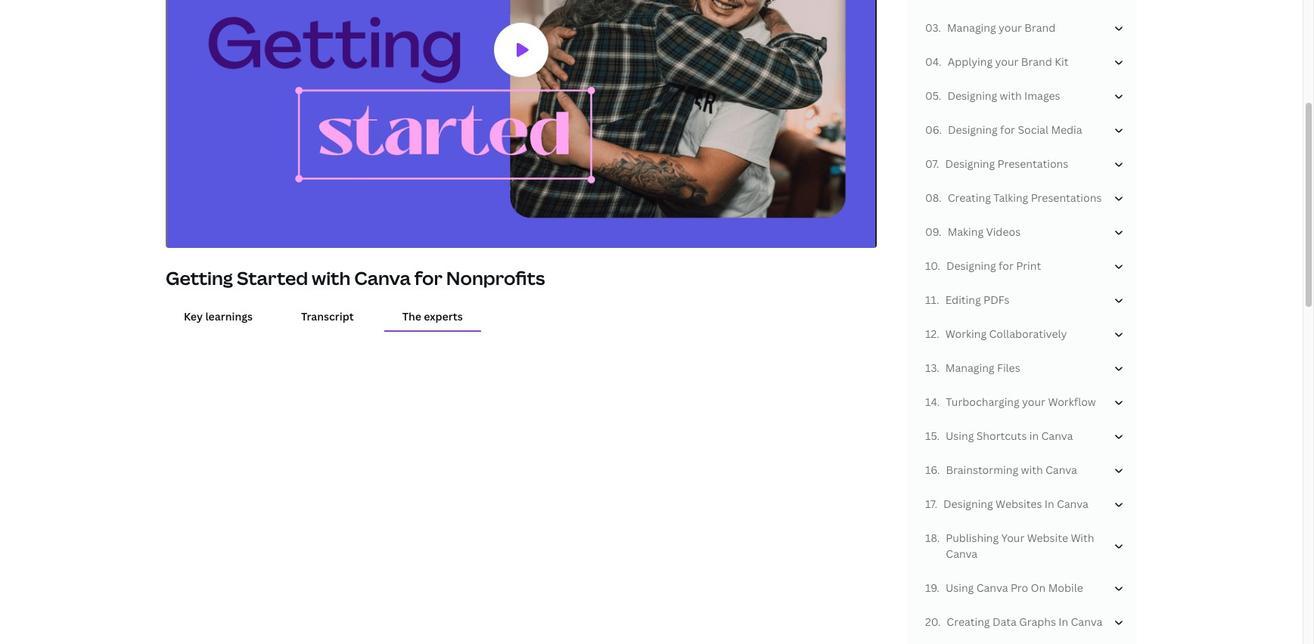 Task type: describe. For each thing, give the bounding box(es) containing it.
13
[[926, 361, 937, 376]]

publishing
[[946, 531, 999, 546]]

canva down mobile
[[1071, 616, 1103, 630]]

. for 07
[[937, 157, 940, 171]]

canva inside 18 . publishing your website with canva
[[946, 547, 978, 562]]

. for 14
[[938, 395, 940, 410]]

workflow
[[1049, 395, 1097, 410]]

16
[[926, 463, 938, 478]]

for for print
[[999, 259, 1014, 273]]

print
[[1017, 259, 1042, 273]]

brand for 03 . managing your brand
[[1025, 21, 1056, 35]]

. for 06
[[940, 123, 942, 137]]

20 . creating data graphs in canva
[[926, 616, 1103, 630]]

your
[[1002, 531, 1025, 546]]

1 vertical spatial in
[[1059, 616, 1069, 630]]

on
[[1031, 581, 1046, 596]]

1 vertical spatial with
[[312, 266, 351, 291]]

your for turbocharging
[[1023, 395, 1046, 410]]

. for 11
[[937, 293, 940, 307]]

with for 05 . designing with images
[[1000, 89, 1022, 103]]

canva right in
[[1042, 429, 1074, 444]]

0 horizontal spatial in
[[1045, 497, 1055, 512]]

websites
[[996, 497, 1043, 512]]

. for 18
[[938, 531, 940, 546]]

talking
[[994, 191, 1029, 205]]

creating for creating talking presentations
[[948, 191, 991, 205]]

18
[[926, 531, 938, 546]]

for up the experts
[[415, 266, 443, 291]]

using for using shortcuts in canva
[[946, 429, 974, 444]]

. for 08
[[939, 191, 942, 205]]

transcript button
[[283, 302, 372, 330]]

19
[[926, 581, 937, 596]]

10
[[926, 259, 938, 273]]

05 . designing with images
[[926, 89, 1061, 103]]

making
[[948, 225, 984, 239]]

. for 09
[[939, 225, 942, 239]]

turbocharging
[[946, 395, 1020, 410]]

. for 13
[[937, 361, 940, 376]]

key learnings button
[[166, 302, 271, 330]]

11
[[926, 293, 937, 307]]

data
[[993, 616, 1017, 630]]

designing for designing for print
[[947, 259, 997, 273]]

canva up 17 . designing websites in canva
[[1046, 463, 1078, 478]]

using for using canva pro on mobile
[[946, 581, 974, 596]]

. for 17
[[935, 497, 938, 512]]

03
[[926, 21, 939, 35]]

key
[[184, 309, 203, 324]]

18 . publishing your website with canva
[[926, 531, 1095, 562]]

designing for designing for social media
[[948, 123, 998, 137]]

social
[[1018, 123, 1049, 137]]

managing for managing your brand
[[948, 21, 997, 35]]

04 . applying your brand kit
[[926, 55, 1069, 69]]

13 . managing files
[[926, 361, 1021, 376]]

17
[[926, 497, 935, 512]]

15 . using shortcuts in canva
[[926, 429, 1074, 444]]

14 . turbocharging your workflow
[[926, 395, 1097, 410]]

creating for creating data graphs in canva
[[947, 616, 990, 630]]

files
[[998, 361, 1021, 376]]

. for 04
[[939, 55, 942, 69]]

. for 19
[[937, 581, 940, 596]]

. for 03
[[939, 21, 942, 35]]

with for 16 . brainstorming with canva
[[1021, 463, 1043, 478]]



Task type: vqa. For each thing, say whether or not it's contained in the screenshot.


Task type: locate. For each thing, give the bounding box(es) containing it.
your right applying
[[996, 55, 1019, 69]]

brand
[[1025, 21, 1056, 35], [1022, 55, 1053, 69]]

presentations down social
[[998, 157, 1069, 171]]

pdfs
[[984, 293, 1010, 307]]

2 vertical spatial your
[[1023, 395, 1046, 410]]

. up the 04
[[939, 21, 942, 35]]

in
[[1030, 429, 1039, 444]]

12
[[926, 327, 937, 342]]

for left print
[[999, 259, 1014, 273]]

with
[[1000, 89, 1022, 103], [312, 266, 351, 291], [1021, 463, 1043, 478]]

. up 09 . making videos
[[939, 191, 942, 205]]

your for applying
[[996, 55, 1019, 69]]

0 vertical spatial your
[[999, 21, 1023, 35]]

08 . creating talking presentations
[[926, 191, 1102, 205]]

for for social
[[1001, 123, 1016, 137]]

transcript
[[301, 309, 354, 324]]

canva down publishing
[[946, 547, 978, 562]]

. left "turbocharging"
[[938, 395, 940, 410]]

videos
[[987, 225, 1021, 239]]

. left editing
[[937, 293, 940, 307]]

experts
[[424, 309, 463, 324]]

. for 16
[[938, 463, 940, 478]]

20
[[926, 616, 938, 630]]

in right the websites
[[1045, 497, 1055, 512]]

0 vertical spatial in
[[1045, 497, 1055, 512]]

nonprofits
[[446, 266, 545, 291]]

the experts
[[402, 309, 463, 324]]

getting started with canva for nonprofits image
[[167, 0, 876, 251]]

your
[[999, 21, 1023, 35], [996, 55, 1019, 69], [1023, 395, 1046, 410]]

for left social
[[1001, 123, 1016, 137]]

presentations
[[998, 157, 1069, 171], [1031, 191, 1102, 205]]

editing
[[946, 293, 981, 307]]

applying
[[948, 55, 993, 69]]

learnings
[[205, 309, 253, 324]]

. up 14
[[937, 361, 940, 376]]

started
[[237, 266, 308, 291]]

images
[[1025, 89, 1061, 103]]

your up 04 . applying your brand kit
[[999, 21, 1023, 35]]

for
[[1001, 123, 1016, 137], [999, 259, 1014, 273], [415, 266, 443, 291]]

. inside 18 . publishing your website with canva
[[938, 531, 940, 546]]

presentations right talking
[[1031, 191, 1102, 205]]

. left brainstorming
[[938, 463, 940, 478]]

collaboratively
[[990, 327, 1068, 342]]

brand up kit
[[1025, 21, 1056, 35]]

16 . brainstorming with canva
[[926, 463, 1078, 478]]

brainstorming
[[946, 463, 1019, 478]]

designing for designing websites in canva
[[944, 497, 994, 512]]

designing down 05 . designing with images on the right top
[[948, 123, 998, 137]]

. left publishing
[[938, 531, 940, 546]]

managing for managing files
[[946, 361, 995, 376]]

your up in
[[1023, 395, 1046, 410]]

mobile
[[1049, 581, 1084, 596]]

1 vertical spatial managing
[[946, 361, 995, 376]]

the experts button
[[384, 302, 481, 330]]

designing down applying
[[948, 89, 998, 103]]

designing for designing with images
[[948, 89, 998, 103]]

. for 10
[[938, 259, 941, 273]]

07
[[926, 157, 937, 171]]

designing down 09 . making videos
[[947, 259, 997, 273]]

0 vertical spatial with
[[1000, 89, 1022, 103]]

kit
[[1055, 55, 1069, 69]]

getting
[[166, 266, 233, 291]]

in
[[1045, 497, 1055, 512], [1059, 616, 1069, 630]]

with
[[1071, 531, 1095, 546]]

. down 05 . designing with images on the right top
[[940, 123, 942, 137]]

creating up 09 . making videos
[[948, 191, 991, 205]]

graphs
[[1020, 616, 1057, 630]]

. for 05
[[939, 89, 942, 103]]

. down 16
[[935, 497, 938, 512]]

using right 19
[[946, 581, 974, 596]]

.
[[939, 21, 942, 35], [939, 55, 942, 69], [939, 89, 942, 103], [940, 123, 942, 137], [937, 157, 940, 171], [939, 191, 942, 205], [939, 225, 942, 239], [938, 259, 941, 273], [937, 293, 940, 307], [937, 327, 940, 342], [937, 361, 940, 376], [938, 395, 940, 410], [937, 429, 940, 444], [938, 463, 940, 478], [935, 497, 938, 512], [938, 531, 940, 546], [937, 581, 940, 596], [938, 616, 941, 630]]

. for 20
[[938, 616, 941, 630]]

using
[[946, 429, 974, 444], [946, 581, 974, 596]]

1 vertical spatial brand
[[1022, 55, 1053, 69]]

1 horizontal spatial in
[[1059, 616, 1069, 630]]

shortcuts
[[977, 429, 1027, 444]]

06
[[926, 123, 940, 137]]

1 vertical spatial presentations
[[1031, 191, 1102, 205]]

. up 06
[[939, 89, 942, 103]]

your for managing
[[999, 21, 1023, 35]]

canva left pro
[[977, 581, 1009, 596]]

17 . designing websites in canva
[[926, 497, 1089, 512]]

managing
[[948, 21, 997, 35], [946, 361, 995, 376]]

with down in
[[1021, 463, 1043, 478]]

media
[[1052, 123, 1083, 137]]

working
[[946, 327, 987, 342]]

. up 20
[[937, 581, 940, 596]]

. left working
[[937, 327, 940, 342]]

designing for designing presentations
[[946, 157, 995, 171]]

getting started with canva for nonprofits
[[166, 266, 545, 291]]

with up "transcript" button
[[312, 266, 351, 291]]

0 vertical spatial managing
[[948, 21, 997, 35]]

0 vertical spatial brand
[[1025, 21, 1056, 35]]

1 vertical spatial your
[[996, 55, 1019, 69]]

designing
[[948, 89, 998, 103], [948, 123, 998, 137], [946, 157, 995, 171], [947, 259, 997, 273], [944, 497, 994, 512]]

brand for 04 . applying your brand kit
[[1022, 55, 1053, 69]]

designing up publishing
[[944, 497, 994, 512]]

09
[[926, 225, 939, 239]]

06 . designing for social media
[[926, 123, 1083, 137]]

website
[[1028, 531, 1069, 546]]

09 . making videos
[[926, 225, 1021, 239]]

1 vertical spatial creating
[[947, 616, 990, 630]]

pro
[[1011, 581, 1029, 596]]

designing right 07
[[946, 157, 995, 171]]

. left data
[[938, 616, 941, 630]]

03 . managing your brand
[[926, 21, 1056, 35]]

07 . designing presentations
[[926, 157, 1069, 171]]

15
[[926, 429, 937, 444]]

11 . editing pdfs
[[926, 293, 1010, 307]]

in right graphs
[[1059, 616, 1069, 630]]

12 . working collaboratively
[[926, 327, 1068, 342]]

using right 15 at bottom
[[946, 429, 974, 444]]

05
[[926, 89, 939, 103]]

with left images
[[1000, 89, 1022, 103]]

managing up applying
[[948, 21, 997, 35]]

0 vertical spatial using
[[946, 429, 974, 444]]

. left the making
[[939, 225, 942, 239]]

canva up with
[[1057, 497, 1089, 512]]

canva
[[354, 266, 411, 291], [1042, 429, 1074, 444], [1046, 463, 1078, 478], [1057, 497, 1089, 512], [946, 547, 978, 562], [977, 581, 1009, 596], [1071, 616, 1103, 630]]

managing down working
[[946, 361, 995, 376]]

10 . designing for print
[[926, 259, 1042, 273]]

brand left kit
[[1022, 55, 1053, 69]]

. down 09
[[938, 259, 941, 273]]

04
[[926, 55, 939, 69]]

creating left data
[[947, 616, 990, 630]]

14
[[926, 395, 938, 410]]

0 vertical spatial creating
[[948, 191, 991, 205]]

. left applying
[[939, 55, 942, 69]]

. for 12
[[937, 327, 940, 342]]

key learnings
[[184, 309, 253, 324]]

0 vertical spatial presentations
[[998, 157, 1069, 171]]

. up 16
[[937, 429, 940, 444]]

. for 15
[[937, 429, 940, 444]]

08
[[926, 191, 939, 205]]

19 . using canva pro on mobile
[[926, 581, 1084, 596]]

1 vertical spatial using
[[946, 581, 974, 596]]

. down 06
[[937, 157, 940, 171]]

canva up the
[[354, 266, 411, 291]]

creating
[[948, 191, 991, 205], [947, 616, 990, 630]]

the
[[402, 309, 422, 324]]

2 vertical spatial with
[[1021, 463, 1043, 478]]



